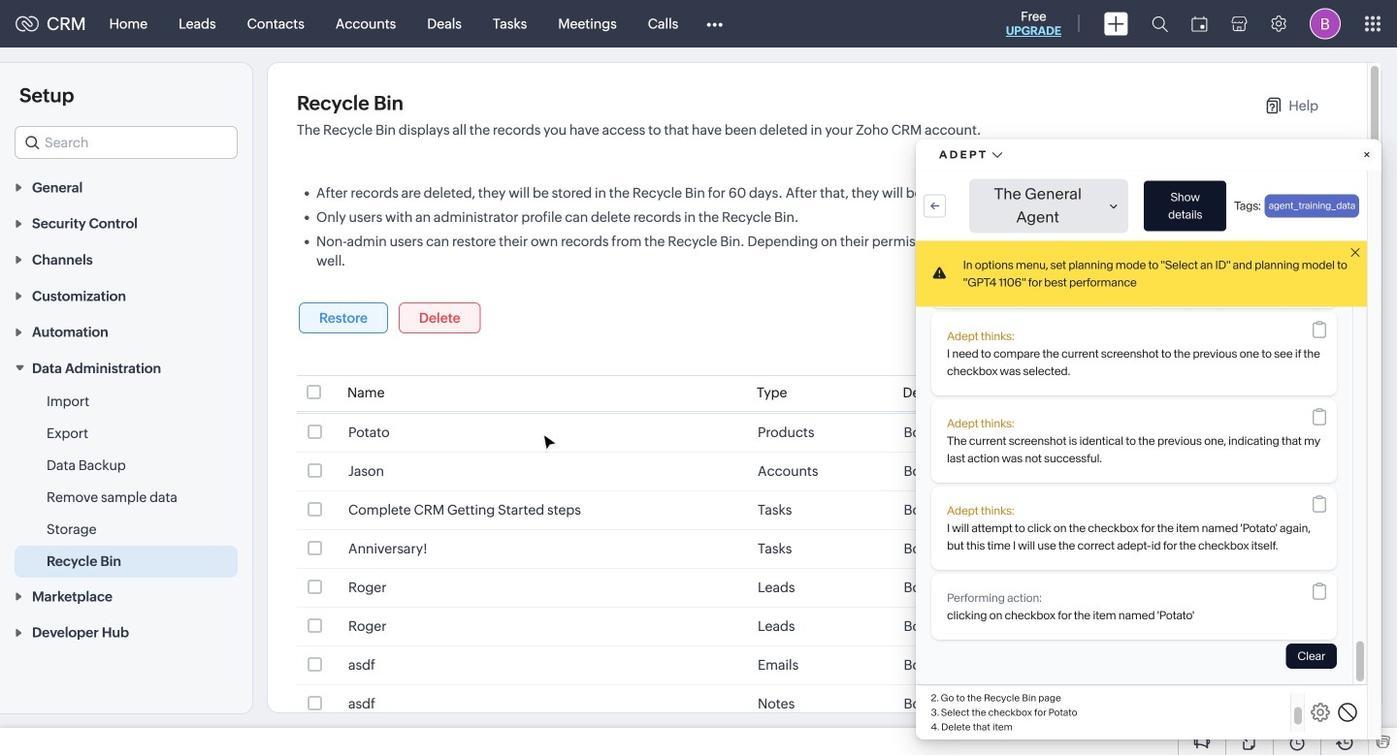 Task type: locate. For each thing, give the bounding box(es) containing it.
None button
[[299, 303, 388, 334], [399, 303, 481, 334], [1170, 303, 1328, 334], [299, 303, 388, 334], [399, 303, 481, 334], [1170, 303, 1328, 334]]

calendar image
[[1192, 16, 1208, 32]]

create menu image
[[1104, 12, 1129, 35]]

profile element
[[1298, 0, 1353, 47]]

search element
[[1140, 0, 1180, 48]]

region
[[0, 386, 252, 578]]

create menu element
[[1093, 0, 1140, 47]]

None field
[[15, 126, 238, 159]]



Task type: vqa. For each thing, say whether or not it's contained in the screenshot.
Search image
yes



Task type: describe. For each thing, give the bounding box(es) containing it.
logo image
[[16, 16, 39, 32]]

search image
[[1152, 16, 1168, 32]]

profile image
[[1310, 8, 1341, 39]]

Other Modules field
[[694, 8, 736, 39]]

Search text field
[[16, 127, 237, 158]]



